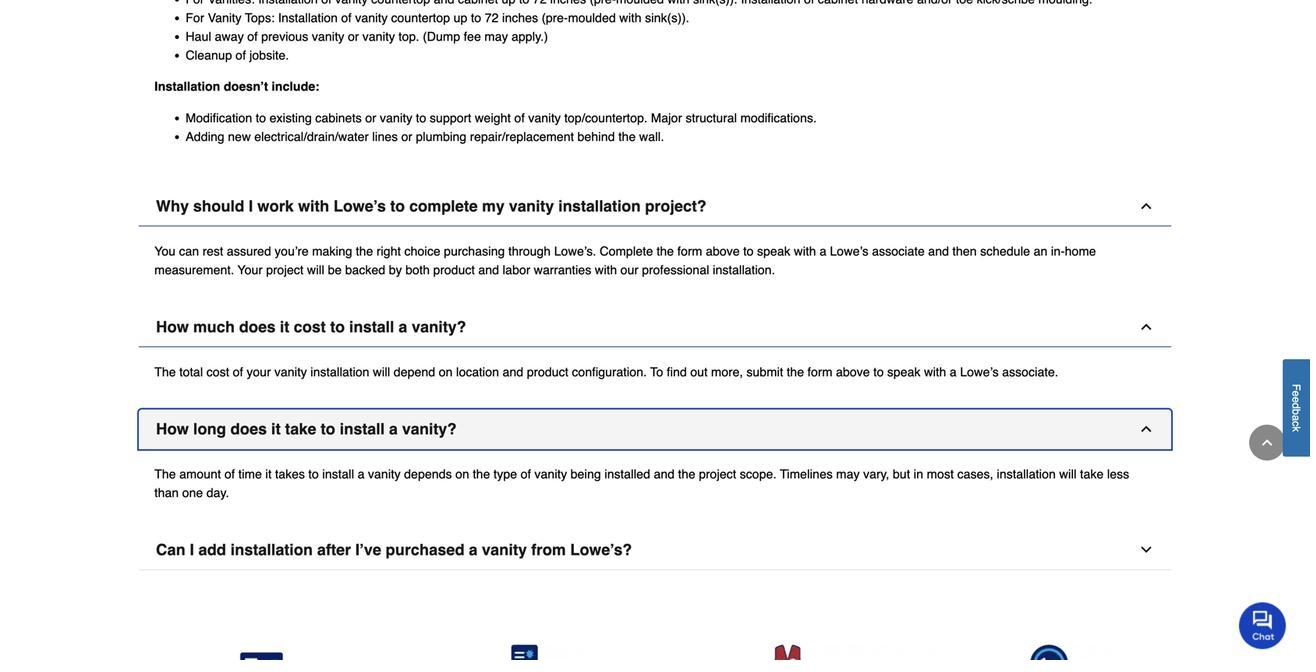 Task type: locate. For each thing, give the bounding box(es) containing it.
the total cost of your vanity installation will depend on location and product configuration. to find out more, submit the form above to speak with a lowe's associate.
[[154, 365, 1059, 380]]

vanity right my
[[509, 197, 554, 215]]

0 vertical spatial how
[[156, 318, 189, 336]]

install
[[349, 318, 394, 336], [340, 421, 385, 439], [322, 467, 354, 482]]

0 horizontal spatial or
[[348, 29, 359, 44]]

1 vertical spatial on
[[456, 467, 470, 482]]

1 horizontal spatial take
[[1081, 467, 1104, 482]]

vanity
[[355, 11, 388, 25], [312, 29, 345, 44], [363, 29, 395, 44], [380, 111, 413, 125], [529, 111, 561, 125], [509, 197, 554, 215], [275, 365, 307, 380], [368, 467, 401, 482], [535, 467, 567, 482], [482, 542, 527, 560]]

of inside modification to existing cabinets or vanity to support weight of vanity top/countertop. major structural modifications. adding new electrical/drain/water lines or plumbing repair/replacement behind the wall.
[[515, 111, 525, 125]]

vanity? for how long does it take to install a vanity?
[[402, 421, 457, 439]]

0 vertical spatial does
[[239, 318, 276, 336]]

1 the from the top
[[154, 365, 176, 380]]

0 vertical spatial take
[[285, 421, 316, 439]]

k
[[1291, 427, 1303, 433]]

a right the "purchased" at the bottom of the page
[[469, 542, 478, 560]]

how inside "button"
[[156, 421, 189, 439]]

but
[[893, 467, 911, 482]]

1 horizontal spatial speak
[[888, 365, 921, 380]]

on
[[439, 365, 453, 380], [456, 467, 470, 482]]

how inside button
[[156, 318, 189, 336]]

new
[[228, 130, 251, 144]]

modifications.
[[741, 111, 817, 125]]

(pre-
[[542, 11, 568, 25]]

2 vertical spatial will
[[1060, 467, 1077, 482]]

0 horizontal spatial installation
[[154, 79, 220, 94]]

project
[[266, 263, 304, 277], [699, 467, 737, 482]]

day.
[[207, 486, 229, 501]]

installation right the add
[[231, 542, 313, 560]]

1 horizontal spatial or
[[365, 111, 377, 125]]

how long does it take to install a vanity? button
[[139, 410, 1172, 450]]

1 vertical spatial above
[[836, 365, 870, 380]]

0 vertical spatial above
[[706, 244, 740, 259]]

on right depend
[[439, 365, 453, 380]]

will left be
[[307, 263, 325, 277]]

1 vertical spatial take
[[1081, 467, 1104, 482]]

chevron up image inside how long does it take to install a vanity? "button"
[[1139, 422, 1155, 437]]

0 vertical spatial installation
[[278, 11, 338, 25]]

vanity? up depends
[[402, 421, 457, 439]]

modification to existing cabinets or vanity to support weight of vanity top/countertop. major structural modifications. adding new electrical/drain/water lines or plumbing repair/replacement behind the wall.
[[186, 111, 817, 144]]

1 horizontal spatial project
[[699, 467, 737, 482]]

a
[[820, 244, 827, 259], [399, 318, 408, 336], [950, 365, 957, 380], [1291, 416, 1303, 422], [389, 421, 398, 439], [358, 467, 365, 482], [469, 542, 478, 560]]

plumbing
[[416, 130, 467, 144]]

2 e from the top
[[1291, 397, 1303, 403]]

cost
[[294, 318, 326, 336], [207, 365, 229, 380]]

installation down how much does it cost to install a vanity?
[[311, 365, 370, 380]]

(dump
[[423, 29, 460, 44]]

amount
[[179, 467, 221, 482]]

lowe's up making at the top
[[334, 197, 386, 215]]

product left 'configuration.'
[[527, 365, 569, 380]]

2 horizontal spatial lowe's
[[961, 365, 999, 380]]

speak
[[758, 244, 791, 259], [888, 365, 921, 380]]

or left the top.
[[348, 29, 359, 44]]

0 vertical spatial or
[[348, 29, 359, 44]]

it inside how long does it take to install a vanity? "button"
[[271, 421, 281, 439]]

in-
[[1052, 244, 1065, 259]]

e
[[1291, 391, 1303, 397], [1291, 397, 1303, 403]]

0 horizontal spatial take
[[285, 421, 316, 439]]

1 vertical spatial install
[[340, 421, 385, 439]]

f e e d b a c k button
[[1284, 360, 1311, 457]]

vanity? inside how much does it cost to install a vanity? button
[[412, 318, 466, 336]]

it
[[280, 318, 290, 336], [271, 421, 281, 439], [266, 467, 272, 482]]

0 horizontal spatial i
[[190, 542, 194, 560]]

project inside you can rest assured you're making the right choice purchasing through lowe's. complete the form above to speak with a lowe's associate and then schedule an in-home measurement. your project will be backed by both product and labor warranties with our professional installation.
[[266, 263, 304, 277]]

it for take
[[271, 421, 281, 439]]

the down how long does it take to install a vanity? "button"
[[678, 467, 696, 482]]

1 vertical spatial the
[[154, 467, 176, 482]]

vanity up lines
[[380, 111, 413, 125]]

0 vertical spatial i
[[249, 197, 253, 215]]

f
[[1291, 385, 1303, 391]]

does for long
[[231, 421, 267, 439]]

of left your
[[233, 365, 243, 380]]

associate.
[[1003, 365, 1059, 380]]

top/countertop.
[[565, 111, 648, 125]]

1 horizontal spatial i
[[249, 197, 253, 215]]

labor
[[503, 263, 531, 277]]

previous
[[261, 29, 309, 44]]

0 vertical spatial vanity?
[[412, 318, 466, 336]]

and
[[929, 244, 950, 259], [479, 263, 499, 277], [503, 365, 524, 380], [654, 467, 675, 482]]

1 horizontal spatial lowe's
[[830, 244, 869, 259]]

0 vertical spatial the
[[154, 365, 176, 380]]

take inside the amount of time it takes to install a vanity depends on the type of vanity being installed and the project scope. timelines may vary, but in most cases, installation will take less than one day.
[[1081, 467, 1104, 482]]

chevron up image
[[1139, 199, 1155, 214], [1139, 422, 1155, 437], [1260, 435, 1276, 451]]

or right lines
[[402, 130, 413, 144]]

why should i work with lowe's to complete my vanity installation project? button
[[139, 187, 1172, 227]]

product
[[433, 263, 475, 277], [527, 365, 569, 380]]

0 vertical spatial project
[[266, 263, 304, 277]]

installation down cleanup at the left of the page
[[154, 79, 220, 94]]

0 horizontal spatial project
[[266, 263, 304, 277]]

may left vary,
[[837, 467, 860, 482]]

install inside "button"
[[340, 421, 385, 439]]

may
[[485, 29, 508, 44], [837, 467, 860, 482]]

2 how from the top
[[156, 421, 189, 439]]

the left total
[[154, 365, 176, 380]]

vanity left the being
[[535, 467, 567, 482]]

how long does it take to install a vanity?
[[156, 421, 457, 439]]

how left much
[[156, 318, 189, 336]]

installed
[[605, 467, 651, 482]]

1 vertical spatial or
[[365, 111, 377, 125]]

does right much
[[239, 318, 276, 336]]

e up d
[[1291, 391, 1303, 397]]

to
[[651, 365, 664, 380]]

type
[[494, 467, 517, 482]]

does inside "button"
[[231, 421, 267, 439]]

vanity right previous at left top
[[312, 29, 345, 44]]

the inside the amount of time it takes to install a vanity depends on the type of vanity being installed and the project scope. timelines may vary, but in most cases, installation will take less than one day.
[[154, 467, 176, 482]]

right
[[377, 244, 401, 259]]

the amount of time it takes to install a vanity depends on the type of vanity being installed and the project scope. timelines may vary, but in most cases, installation will take less than one day.
[[154, 467, 1130, 501]]

1 horizontal spatial cost
[[294, 318, 326, 336]]

0 vertical spatial speak
[[758, 244, 791, 259]]

1 vertical spatial how
[[156, 421, 189, 439]]

form right submit
[[808, 365, 833, 380]]

installation up previous at left top
[[278, 11, 338, 25]]

and inside the amount of time it takes to install a vanity depends on the type of vanity being installed and the project scope. timelines may vary, but in most cases, installation will take less than one day.
[[654, 467, 675, 482]]

0 horizontal spatial above
[[706, 244, 740, 259]]

the inside modification to existing cabinets or vanity to support weight of vanity top/countertop. major structural modifications. adding new electrical/drain/water lines or plumbing repair/replacement behind the wall.
[[619, 130, 636, 144]]

i left work
[[249, 197, 253, 215]]

a up "k"
[[1291, 416, 1303, 422]]

1 vertical spatial lowe's
[[830, 244, 869, 259]]

may down 72
[[485, 29, 508, 44]]

installation right cases,
[[997, 467, 1056, 482]]

it right much
[[280, 318, 290, 336]]

i inside button
[[190, 542, 194, 560]]

1 how from the top
[[156, 318, 189, 336]]

countertop
[[391, 11, 450, 25]]

lowe's inside button
[[334, 197, 386, 215]]

1 vertical spatial project
[[699, 467, 737, 482]]

why should i work with lowe's to complete my vanity installation project?
[[156, 197, 707, 215]]

complete
[[600, 244, 653, 259]]

chat invite button image
[[1240, 602, 1287, 650]]

vanity? inside how long does it take to install a vanity? "button"
[[402, 421, 457, 439]]

project inside the amount of time it takes to install a vanity depends on the type of vanity being installed and the project scope. timelines may vary, but in most cases, installation will take less than one day.
[[699, 467, 737, 482]]

2 the from the top
[[154, 467, 176, 482]]

1 horizontal spatial installation
[[278, 11, 338, 25]]

for
[[186, 11, 204, 25]]

chevron up image inside why should i work with lowe's to complete my vanity installation project? button
[[1139, 199, 1155, 214]]

chevron up image for how long does it take to install a vanity?
[[1139, 422, 1155, 437]]

assured
[[227, 244, 271, 259]]

a left the associate.
[[950, 365, 957, 380]]

can
[[156, 542, 186, 560]]

purchased
[[386, 542, 465, 560]]

2 horizontal spatial or
[[402, 130, 413, 144]]

installation.
[[713, 263, 776, 277]]

being
[[571, 467, 601, 482]]

a inside you can rest assured you're making the right choice purchasing through lowe's. complete the form above to speak with a lowe's associate and then schedule an in-home measurement. your project will be backed by both product and labor warranties with our professional installation.
[[820, 244, 827, 259]]

0 vertical spatial install
[[349, 318, 394, 336]]

a up depend
[[399, 318, 408, 336]]

does inside button
[[239, 318, 276, 336]]

lowe's?
[[571, 542, 632, 560]]

1 vertical spatial product
[[527, 365, 569, 380]]

the up than on the left bottom of page
[[154, 467, 176, 482]]

it inside how much does it cost to install a vanity? button
[[280, 318, 290, 336]]

the
[[619, 130, 636, 144], [356, 244, 373, 259], [657, 244, 674, 259], [787, 365, 805, 380], [473, 467, 490, 482], [678, 467, 696, 482]]

product inside you can rest assured you're making the right choice purchasing through lowe's. complete the form above to speak with a lowe's associate and then schedule an in-home measurement. your project will be backed by both product and labor warranties with our professional installation.
[[433, 263, 475, 277]]

to
[[471, 11, 482, 25], [256, 111, 266, 125], [416, 111, 426, 125], [390, 197, 405, 215], [744, 244, 754, 259], [330, 318, 345, 336], [874, 365, 884, 380], [321, 421, 336, 439], [309, 467, 319, 482]]

a left depends
[[358, 467, 365, 482]]

lowe's left the associate.
[[961, 365, 999, 380]]

1 horizontal spatial will
[[373, 365, 390, 380]]

the
[[154, 365, 176, 380], [154, 467, 176, 482]]

a inside the amount of time it takes to install a vanity depends on the type of vanity being installed and the project scope. timelines may vary, but in most cases, installation will take less than one day.
[[358, 467, 365, 482]]

it right time
[[266, 467, 272, 482]]

0 horizontal spatial speak
[[758, 244, 791, 259]]

0 horizontal spatial product
[[433, 263, 475, 277]]

0 vertical spatial lowe's
[[334, 197, 386, 215]]

doesn't
[[224, 79, 268, 94]]

install inside button
[[349, 318, 394, 336]]

complete
[[410, 197, 478, 215]]

cost down you're at the top left of page
[[294, 318, 326, 336]]

will inside you can rest assured you're making the right choice purchasing through lowe's. complete the form above to speak with a lowe's associate and then schedule an in-home measurement. your project will be backed by both product and labor warranties with our professional installation.
[[307, 263, 325, 277]]

and right installed
[[654, 467, 675, 482]]

above
[[706, 244, 740, 259], [836, 365, 870, 380]]

for vanity tops: installation of vanity countertop up to 72 inches (pre-moulded with sink(s)). haul away of previous vanity or vanity top. (dump fee may apply.) cleanup of jobsite.
[[186, 11, 690, 63]]

1 horizontal spatial form
[[808, 365, 833, 380]]

product down purchasing
[[433, 263, 475, 277]]

haul
[[186, 29, 211, 44]]

a left associate
[[820, 244, 827, 259]]

does right long
[[231, 421, 267, 439]]

vanity left the from
[[482, 542, 527, 560]]

1 vertical spatial it
[[271, 421, 281, 439]]

1 horizontal spatial on
[[456, 467, 470, 482]]

0 vertical spatial cost
[[294, 318, 326, 336]]

0 horizontal spatial lowe's
[[334, 197, 386, 215]]

cost right total
[[207, 365, 229, 380]]

take up takes
[[285, 421, 316, 439]]

2 vertical spatial install
[[322, 467, 354, 482]]

will inside the amount of time it takes to install a vanity depends on the type of vanity being installed and the project scope. timelines may vary, but in most cases, installation will take less than one day.
[[1060, 467, 1077, 482]]

0 vertical spatial may
[[485, 29, 508, 44]]

e up b
[[1291, 397, 1303, 403]]

scroll to top element
[[1250, 425, 1286, 461]]

i've
[[355, 542, 382, 560]]

0 vertical spatial will
[[307, 263, 325, 277]]

project?
[[645, 197, 707, 215]]

2 vertical spatial it
[[266, 467, 272, 482]]

take
[[285, 421, 316, 439], [1081, 467, 1104, 482]]

installation up 'lowe's.'
[[559, 197, 641, 215]]

measurement.
[[154, 263, 234, 277]]

a dark blue credit card icon. image
[[142, 646, 380, 661]]

one
[[182, 486, 203, 501]]

1 vertical spatial vanity?
[[402, 421, 457, 439]]

vanity inside button
[[482, 542, 527, 560]]

2 vertical spatial lowe's
[[961, 365, 999, 380]]

lowe's.
[[554, 244, 597, 259]]

will left less
[[1060, 467, 1077, 482]]

0 horizontal spatial will
[[307, 263, 325, 277]]

1 vertical spatial may
[[837, 467, 860, 482]]

0 vertical spatial product
[[433, 263, 475, 277]]

0 horizontal spatial may
[[485, 29, 508, 44]]

installation inside button
[[559, 197, 641, 215]]

it up takes
[[271, 421, 281, 439]]

project down you're at the top left of page
[[266, 263, 304, 277]]

0 vertical spatial it
[[280, 318, 290, 336]]

1 vertical spatial i
[[190, 542, 194, 560]]

professional
[[642, 263, 710, 277]]

inches
[[502, 11, 538, 25]]

electrical/drain/water
[[254, 130, 369, 144]]

i left the add
[[190, 542, 194, 560]]

vary,
[[864, 467, 890, 482]]

project left scope.
[[699, 467, 737, 482]]

warranties
[[534, 263, 592, 277]]

will left depend
[[373, 365, 390, 380]]

0 horizontal spatial cost
[[207, 365, 229, 380]]

and right the location
[[503, 365, 524, 380]]

cost inside button
[[294, 318, 326, 336]]

b
[[1291, 410, 1303, 416]]

the left wall.
[[619, 130, 636, 144]]

to inside you can rest assured you're making the right choice purchasing through lowe's. complete the form above to speak with a lowe's associate and then schedule an in-home measurement. your project will be backed by both product and labor warranties with our professional installation.
[[744, 244, 754, 259]]

will
[[307, 263, 325, 277], [373, 365, 390, 380], [1060, 467, 1077, 482]]

take left less
[[1081, 467, 1104, 482]]

lowe's left associate
[[830, 244, 869, 259]]

0 vertical spatial on
[[439, 365, 453, 380]]

your
[[247, 365, 271, 380]]

2 horizontal spatial will
[[1060, 467, 1077, 482]]

to inside 'for vanity tops: installation of vanity countertop up to 72 inches (pre-moulded with sink(s)). haul away of previous vanity or vanity top. (dump fee may apply.) cleanup of jobsite.'
[[471, 11, 482, 25]]

how left long
[[156, 421, 189, 439]]

may inside the amount of time it takes to install a vanity depends on the type of vanity being installed and the project scope. timelines may vary, but in most cases, installation will take less than one day.
[[837, 467, 860, 482]]

vanity? up depend
[[412, 318, 466, 336]]

how much does it cost to install a vanity?
[[156, 318, 466, 336]]

or up lines
[[365, 111, 377, 125]]

form up professional in the top of the page
[[678, 244, 703, 259]]

0 vertical spatial form
[[678, 244, 703, 259]]

0 horizontal spatial form
[[678, 244, 703, 259]]

1 vertical spatial does
[[231, 421, 267, 439]]

sink(s)).
[[645, 11, 690, 25]]

you can rest assured you're making the right choice purchasing through lowe's. complete the form above to speak with a lowe's associate and then schedule an in-home measurement. your project will be backed by both product and labor warranties with our professional installation.
[[154, 244, 1097, 277]]

of up repair/replacement
[[515, 111, 525, 125]]

does for much
[[239, 318, 276, 336]]

0 horizontal spatial on
[[439, 365, 453, 380]]

d
[[1291, 403, 1303, 410]]

submit
[[747, 365, 784, 380]]

1 horizontal spatial above
[[836, 365, 870, 380]]

1 horizontal spatial may
[[837, 467, 860, 482]]

1 vertical spatial form
[[808, 365, 833, 380]]

on right depends
[[456, 467, 470, 482]]

a down depend
[[389, 421, 398, 439]]

modification
[[186, 111, 252, 125]]



Task type: describe. For each thing, give the bounding box(es) containing it.
our
[[621, 263, 639, 277]]

out
[[691, 365, 708, 380]]

be
[[328, 263, 342, 277]]

in
[[914, 467, 924, 482]]

moulded
[[568, 11, 616, 25]]

vanity right your
[[275, 365, 307, 380]]

and left then
[[929, 244, 950, 259]]

behind
[[578, 130, 615, 144]]

lines
[[372, 130, 398, 144]]

long
[[193, 421, 226, 439]]

to inside the amount of time it takes to install a vanity depends on the type of vanity being installed and the project scope. timelines may vary, but in most cases, installation will take less than one day.
[[309, 467, 319, 482]]

should
[[193, 197, 244, 215]]

installation inside button
[[231, 542, 313, 560]]

can
[[179, 244, 199, 259]]

form inside you can rest assured you're making the right choice purchasing through lowe's. complete the form above to speak with a lowe's associate and then schedule an in-home measurement. your project will be backed by both product and labor warranties with our professional installation.
[[678, 244, 703, 259]]

backed
[[345, 263, 386, 277]]

support
[[430, 111, 472, 125]]

work
[[257, 197, 294, 215]]

speak inside you can rest assured you're making the right choice purchasing through lowe's. complete the form above to speak with a lowe's associate and then schedule an in-home measurement. your project will be backed by both product and labor warranties with our professional installation.
[[758, 244, 791, 259]]

then
[[953, 244, 977, 259]]

vanity? for how much does it cost to install a vanity?
[[412, 318, 466, 336]]

how for how much does it cost to install a vanity?
[[156, 318, 189, 336]]

total
[[179, 365, 203, 380]]

add
[[199, 542, 226, 560]]

top.
[[399, 29, 420, 44]]

1 vertical spatial speak
[[888, 365, 921, 380]]

72
[[485, 11, 499, 25]]

2 vertical spatial or
[[402, 130, 413, 144]]

1 vertical spatial cost
[[207, 365, 229, 380]]

it inside the amount of time it takes to install a vanity depends on the type of vanity being installed and the project scope. timelines may vary, but in most cases, installation will take less than one day.
[[266, 467, 272, 482]]

you
[[154, 244, 176, 259]]

vanity left countertop
[[355, 11, 388, 25]]

rest
[[203, 244, 223, 259]]

a blue 1-year labor warranty icon. image
[[931, 646, 1169, 661]]

of right type
[[521, 467, 531, 482]]

making
[[312, 244, 353, 259]]

your
[[238, 263, 263, 277]]

1 vertical spatial installation
[[154, 79, 220, 94]]

of down tops:
[[247, 29, 258, 44]]

with inside button
[[298, 197, 329, 215]]

and down purchasing
[[479, 263, 499, 277]]

by
[[389, 263, 402, 277]]

the up professional in the top of the page
[[657, 244, 674, 259]]

can i add installation after i've purchased a vanity from lowe's?
[[156, 542, 632, 560]]

jobsite.
[[250, 48, 289, 63]]

a dark blue background check icon. image
[[405, 646, 643, 661]]

repair/replacement
[[470, 130, 574, 144]]

vanity inside button
[[509, 197, 554, 215]]

most
[[927, 467, 954, 482]]

much
[[193, 318, 235, 336]]

purchasing
[[444, 244, 505, 259]]

c
[[1291, 422, 1303, 427]]

find
[[667, 365, 687, 380]]

the for how much does it cost to install a vanity?
[[154, 365, 176, 380]]

location
[[456, 365, 499, 380]]

a inside button
[[469, 542, 478, 560]]

1 e from the top
[[1291, 391, 1303, 397]]

time
[[238, 467, 262, 482]]

lowe's inside you can rest assured you're making the right choice purchasing through lowe's. complete the form above to speak with a lowe's associate and then schedule an in-home measurement. your project will be backed by both product and labor warranties with our professional installation.
[[830, 244, 869, 259]]

associate
[[873, 244, 925, 259]]

installation inside the amount of time it takes to install a vanity depends on the type of vanity being installed and the project scope. timelines may vary, but in most cases, installation will take less than one day.
[[997, 467, 1056, 482]]

my
[[482, 197, 505, 215]]

above inside you can rest assured you're making the right choice purchasing through lowe's. complete the form above to speak with a lowe's associate and then schedule an in-home measurement. your project will be backed by both product and labor warranties with our professional installation.
[[706, 244, 740, 259]]

weight
[[475, 111, 511, 125]]

chevron up image inside scroll to top element
[[1260, 435, 1276, 451]]

on inside the amount of time it takes to install a vanity depends on the type of vanity being installed and the project scope. timelines may vary, but in most cases, installation will take less than one day.
[[456, 467, 470, 482]]

f e e d b a c k
[[1291, 385, 1303, 433]]

of down away
[[236, 48, 246, 63]]

after
[[317, 542, 351, 560]]

configuration.
[[572, 365, 647, 380]]

chevron up image
[[1139, 320, 1155, 335]]

install for cost
[[349, 318, 394, 336]]

1 horizontal spatial product
[[527, 365, 569, 380]]

include:
[[272, 79, 320, 94]]

installation doesn't include:
[[154, 79, 320, 94]]

the for how long does it take to install a vanity?
[[154, 467, 176, 482]]

choice
[[405, 244, 441, 259]]

a lowe's red vest icon. image
[[668, 646, 906, 661]]

cleanup
[[186, 48, 232, 63]]

how for how long does it take to install a vanity?
[[156, 421, 189, 439]]

a inside "button"
[[389, 421, 398, 439]]

away
[[215, 29, 244, 44]]

can i add installation after i've purchased a vanity from lowe's? button
[[139, 531, 1172, 571]]

vanity up repair/replacement
[[529, 111, 561, 125]]

vanity left the top.
[[363, 29, 395, 44]]

of left time
[[225, 467, 235, 482]]

chevron up image for why should i work with lowe's to complete my vanity installation project?
[[1139, 199, 1155, 214]]

may inside 'for vanity tops: installation of vanity countertop up to 72 inches (pre-moulded with sink(s)). haul away of previous vanity or vanity top. (dump fee may apply.) cleanup of jobsite.'
[[485, 29, 508, 44]]

install inside the amount of time it takes to install a vanity depends on the type of vanity being installed and the project scope. timelines may vary, but in most cases, installation will take less than one day.
[[322, 467, 354, 482]]

more,
[[712, 365, 743, 380]]

cabinets
[[315, 111, 362, 125]]

it for cost
[[280, 318, 290, 336]]

up
[[454, 11, 468, 25]]

how much does it cost to install a vanity? button
[[139, 308, 1172, 348]]

1 vertical spatial will
[[373, 365, 390, 380]]

the left type
[[473, 467, 490, 482]]

both
[[406, 263, 430, 277]]

home
[[1065, 244, 1097, 259]]

or inside 'for vanity tops: installation of vanity countertop up to 72 inches (pre-moulded with sink(s)). haul away of previous vanity or vanity top. (dump fee may apply.) cleanup of jobsite.'
[[348, 29, 359, 44]]

fee
[[464, 29, 481, 44]]

cases,
[[958, 467, 994, 482]]

install for take
[[340, 421, 385, 439]]

vanity left depends
[[368, 467, 401, 482]]

through
[[509, 244, 551, 259]]

adding
[[186, 130, 225, 144]]

an
[[1034, 244, 1048, 259]]

apply.)
[[512, 29, 548, 44]]

why
[[156, 197, 189, 215]]

with inside 'for vanity tops: installation of vanity countertop up to 72 inches (pre-moulded with sink(s)). haul away of previous vanity or vanity top. (dump fee may apply.) cleanup of jobsite.'
[[620, 11, 642, 25]]

depend
[[394, 365, 436, 380]]

the right submit
[[787, 365, 805, 380]]

you're
[[275, 244, 309, 259]]

chevron down image
[[1139, 543, 1155, 558]]

i inside button
[[249, 197, 253, 215]]

installation inside 'for vanity tops: installation of vanity countertop up to 72 inches (pre-moulded with sink(s)). haul away of previous vanity or vanity top. (dump fee may apply.) cleanup of jobsite.'
[[278, 11, 338, 25]]

tops:
[[245, 11, 275, 25]]

the up backed at top left
[[356, 244, 373, 259]]

than
[[154, 486, 179, 501]]

depends
[[404, 467, 452, 482]]

of left countertop
[[341, 11, 352, 25]]

to inside "button"
[[321, 421, 336, 439]]

take inside "button"
[[285, 421, 316, 439]]



Task type: vqa. For each thing, say whether or not it's contained in the screenshot.
Project to the top
yes



